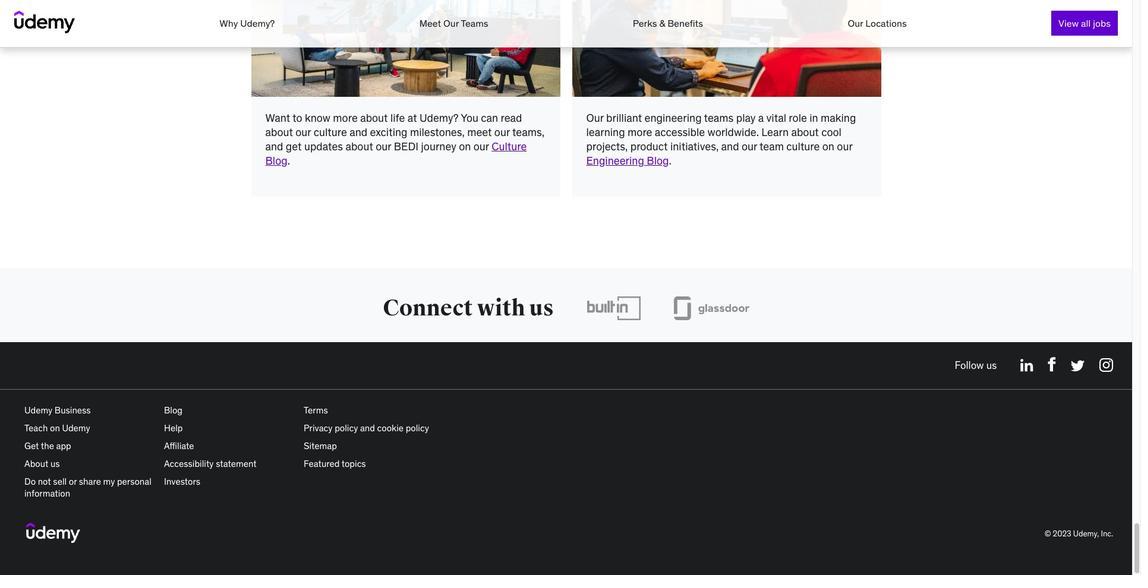 Task type: locate. For each thing, give the bounding box(es) containing it.
our down cool
[[838, 140, 853, 153]]

making
[[821, 111, 857, 125]]

1 horizontal spatial blog
[[266, 154, 288, 168]]

our up learning
[[587, 111, 604, 125]]

1 horizontal spatial culture
[[787, 140, 820, 153]]

why udemy? link
[[220, 17, 275, 29]]

1 horizontal spatial more
[[628, 125, 653, 139]]

udemy image
[[14, 11, 75, 33], [26, 523, 80, 543]]

on
[[459, 140, 471, 153], [823, 140, 835, 153], [50, 423, 60, 434]]

more inside want to know more about life at udemy? you can read about our culture and exciting milestones, meet our teams, and get updates about our bedi journey on our
[[333, 111, 358, 125]]

2 horizontal spatial on
[[823, 140, 835, 153]]

on down meet
[[459, 140, 471, 153]]

worldwide.
[[708, 125, 759, 139]]

1 vertical spatial culture
[[787, 140, 820, 153]]

2 horizontal spatial blog
[[647, 154, 669, 168]]

0 horizontal spatial culture
[[314, 125, 347, 139]]

blog down product
[[647, 154, 669, 168]]

about down the want
[[266, 125, 293, 139]]

milestones,
[[410, 125, 465, 139]]

blog
[[266, 154, 288, 168], [647, 154, 669, 168], [164, 405, 183, 416]]

more inside our brilliant engineering teams play a vital role in making learning more accessible worldwide. learn about cool projects, product initiatives, and our team culture on our engineering blog .
[[628, 125, 653, 139]]

investors link
[[164, 476, 200, 488]]

culture inside our brilliant engineering teams play a vital role in making learning more accessible worldwide. learn about cool projects, product initiatives, and our team culture on our engineering blog .
[[787, 140, 820, 153]]

blog up help
[[164, 405, 183, 416]]

jobs
[[1094, 17, 1112, 29]]

our inside our brilliant engineering teams play a vital role in making learning more accessible worldwide. learn about cool projects, product initiatives, and our team culture on our engineering blog .
[[587, 111, 604, 125]]

2 . from the left
[[669, 154, 672, 168]]

0 horizontal spatial us
[[51, 458, 60, 470]]

1 vertical spatial udemy?
[[420, 111, 459, 125]]

0 horizontal spatial on
[[50, 423, 60, 434]]

more up product
[[628, 125, 653, 139]]

get
[[24, 441, 39, 452]]

1 horizontal spatial our
[[587, 111, 604, 125]]

culture down role
[[787, 140, 820, 153]]

meet our teams link
[[420, 17, 489, 29]]

team
[[760, 140, 784, 153]]

culture up "updates"
[[314, 125, 347, 139]]

on inside want to know more about life at udemy? you can read about our culture and exciting milestones, meet our teams, and get updates about our bedi journey on our
[[459, 140, 471, 153]]

our
[[296, 125, 311, 139], [495, 125, 510, 139], [376, 140, 392, 153], [474, 140, 489, 153], [742, 140, 758, 153], [838, 140, 853, 153]]

us for about us
[[51, 458, 60, 470]]

1 horizontal spatial on
[[459, 140, 471, 153]]

udemy? inside want to know more about life at udemy? you can read about our culture and exciting milestones, meet our teams, and get updates about our bedi journey on our
[[420, 111, 459, 125]]

0 vertical spatial udemy image
[[14, 11, 75, 33]]

accessible
[[655, 125, 705, 139]]

about
[[24, 458, 48, 470]]

us right with
[[530, 295, 554, 322]]

projects,
[[587, 140, 628, 153]]

you
[[461, 111, 479, 125]]

cool
[[822, 125, 842, 139]]

2 vertical spatial us
[[51, 458, 60, 470]]

udemy down business
[[62, 423, 90, 434]]

udemy
[[24, 405, 52, 416], [62, 423, 90, 434]]

1 . from the left
[[288, 154, 290, 168]]

0 horizontal spatial .
[[288, 154, 290, 168]]

0 vertical spatial us
[[530, 295, 554, 322]]

us up sell
[[51, 458, 60, 470]]

0 vertical spatial more
[[333, 111, 358, 125]]

2 horizontal spatial us
[[987, 359, 998, 372]]

follow
[[955, 359, 985, 372]]

perks
[[633, 17, 657, 29]]

udemy up teach
[[24, 405, 52, 416]]

investors
[[164, 476, 200, 488]]

culture
[[314, 125, 347, 139], [787, 140, 820, 153]]

view all jobs
[[1059, 17, 1112, 29]]

more right know
[[333, 111, 358, 125]]

1 horizontal spatial udemy
[[62, 423, 90, 434]]

our up culture
[[495, 125, 510, 139]]

. down get
[[288, 154, 290, 168]]

1 horizontal spatial .
[[669, 154, 672, 168]]

policy right privacy
[[335, 423, 358, 434]]

1 horizontal spatial policy
[[406, 423, 429, 434]]

teach
[[24, 423, 48, 434]]

and left exciting
[[350, 125, 368, 139]]

in
[[810, 111, 819, 125]]

.
[[288, 154, 290, 168], [669, 154, 672, 168]]

1 vertical spatial more
[[628, 125, 653, 139]]

our down to
[[296, 125, 311, 139]]

udemy? right why
[[240, 17, 275, 29]]

why udemy?
[[220, 17, 275, 29]]

policy
[[335, 423, 358, 434], [406, 423, 429, 434]]

and left "cookie"
[[360, 423, 375, 434]]

our left locations
[[848, 17, 864, 29]]

twitter button image
[[1071, 360, 1086, 372]]

teams
[[461, 17, 489, 29]]

2 policy from the left
[[406, 423, 429, 434]]

us right follow
[[987, 359, 998, 372]]

engineering blog link
[[587, 154, 669, 168]]

us for follow us
[[987, 359, 998, 372]]

read
[[501, 111, 522, 125]]

udemy? up 'milestones,' in the left top of the page
[[420, 111, 459, 125]]

meet
[[420, 17, 441, 29]]

more
[[333, 111, 358, 125], [628, 125, 653, 139]]

and down worldwide.
[[722, 140, 740, 153]]

on down udemy business on the bottom
[[50, 423, 60, 434]]

udemy?
[[240, 17, 275, 29], [420, 111, 459, 125]]

0 vertical spatial culture
[[314, 125, 347, 139]]

us
[[530, 295, 554, 322], [987, 359, 998, 372], [51, 458, 60, 470]]

my
[[103, 476, 115, 488]]

about down exciting
[[346, 140, 373, 153]]

our locations link
[[848, 17, 907, 29]]

0 horizontal spatial policy
[[335, 423, 358, 434]]

accessibility statement
[[164, 458, 257, 470]]

about down role
[[792, 125, 819, 139]]

0 horizontal spatial udemy
[[24, 405, 52, 416]]

. down initiatives,
[[669, 154, 672, 168]]

1 vertical spatial udemy
[[62, 423, 90, 434]]

and
[[350, 125, 368, 139], [266, 140, 283, 153], [722, 140, 740, 153], [360, 423, 375, 434]]

0 horizontal spatial udemy?
[[240, 17, 275, 29]]

2 horizontal spatial our
[[848, 17, 864, 29]]

teams
[[705, 111, 734, 125]]

0 vertical spatial udemy?
[[240, 17, 275, 29]]

engineering
[[645, 111, 702, 125]]

sitemap link
[[304, 441, 337, 452]]

and left get
[[266, 140, 283, 153]]

do
[[24, 476, 36, 488]]

or
[[69, 476, 77, 488]]

the
[[41, 441, 54, 452]]

policy right "cookie"
[[406, 423, 429, 434]]

udemy,
[[1074, 529, 1100, 539]]

vital
[[767, 111, 787, 125]]

1 horizontal spatial udemy?
[[420, 111, 459, 125]]

app
[[56, 441, 71, 452]]

on down cool
[[823, 140, 835, 153]]

blog down get
[[266, 154, 288, 168]]

want to know more about life at udemy? you can read about our culture and exciting milestones, meet our teams, and get updates about our bedi journey on our
[[266, 111, 545, 153]]

1 horizontal spatial us
[[530, 295, 554, 322]]

our for our locations
[[848, 17, 864, 29]]

1 vertical spatial us
[[987, 359, 998, 372]]

0 horizontal spatial more
[[333, 111, 358, 125]]

role
[[789, 111, 808, 125]]

follow us
[[955, 359, 998, 372]]

play
[[737, 111, 756, 125]]

1 vertical spatial udemy image
[[26, 523, 80, 543]]

our right the meet
[[444, 17, 459, 29]]

0 vertical spatial udemy
[[24, 405, 52, 416]]

culture blog
[[266, 140, 527, 168]]

blog inside our brilliant engineering teams play a vital role in making learning more accessible worldwide. learn about cool projects, product initiatives, and our team culture on our engineering blog .
[[647, 154, 669, 168]]

can
[[481, 111, 498, 125]]



Task type: vqa. For each thing, say whether or not it's contained in the screenshot.
and
yes



Task type: describe. For each thing, give the bounding box(es) containing it.
udemy business
[[24, 405, 91, 416]]

get the app link
[[24, 441, 71, 452]]

connect with us
[[383, 295, 554, 322]]

a
[[759, 111, 764, 125]]

our for our brilliant engineering teams play a vital role in making learning more accessible worldwide. learn about cool projects, product initiatives, and our team culture on our engineering blog .
[[587, 111, 604, 125]]

privacy policy and cookie policy link
[[304, 423, 429, 434]]

inc.
[[1102, 529, 1114, 539]]

about us link
[[24, 458, 60, 470]]

help link
[[164, 423, 183, 434]]

culture blog link
[[266, 140, 527, 168]]

teach on udemy link
[[24, 423, 90, 434]]

sitemap
[[304, 441, 337, 452]]

engineering
[[587, 154, 645, 168]]

teams,
[[513, 125, 545, 139]]

share
[[79, 476, 101, 488]]

blog link
[[164, 405, 183, 416]]

to
[[293, 111, 303, 125]]

privacy
[[304, 423, 333, 434]]

all
[[1082, 17, 1091, 29]]

life
[[391, 111, 405, 125]]

view
[[1059, 17, 1079, 29]]

get the app
[[24, 441, 71, 452]]

2023
[[1054, 529, 1072, 539]]

1 policy from the left
[[335, 423, 358, 434]]

not
[[38, 476, 51, 488]]

want
[[266, 111, 290, 125]]

bedi
[[394, 140, 419, 153]]

learn
[[762, 125, 789, 139]]

our down exciting
[[376, 140, 392, 153]]

updates
[[304, 140, 343, 153]]

topics
[[342, 458, 366, 470]]

brilliant
[[607, 111, 642, 125]]

product
[[631, 140, 668, 153]]

information
[[24, 488, 70, 499]]

perks & benefits
[[633, 17, 704, 29]]

personal
[[117, 476, 152, 488]]

. inside our brilliant engineering teams play a vital role in making learning more accessible worldwide. learn about cool projects, product initiatives, and our team culture on our engineering blog .
[[669, 154, 672, 168]]

initiatives,
[[671, 140, 719, 153]]

cookie
[[377, 423, 404, 434]]

featured
[[304, 458, 340, 470]]

accessibility
[[164, 458, 214, 470]]

culture inside want to know more about life at udemy? you can read about our culture and exciting milestones, meet our teams, and get updates about our bedi journey on our
[[314, 125, 347, 139]]

affiliate
[[164, 441, 194, 452]]

learning
[[587, 125, 625, 139]]

instagram button image
[[1100, 358, 1114, 372]]

&
[[660, 17, 666, 29]]

perks & benefits link
[[633, 17, 704, 29]]

sell
[[53, 476, 67, 488]]

terms
[[304, 405, 328, 416]]

privacy policy and cookie policy
[[304, 423, 429, 434]]

©
[[1045, 529, 1052, 539]]

view all jobs link
[[1052, 11, 1119, 36]]

about inside our brilliant engineering teams play a vital role in making learning more accessible worldwide. learn about cool projects, product initiatives, and our team culture on our engineering blog .
[[792, 125, 819, 139]]

connect
[[383, 295, 473, 322]]

teach on udemy
[[24, 423, 90, 434]]

udemy business link
[[24, 405, 91, 416]]

journey
[[421, 140, 457, 153]]

and inside our brilliant engineering teams play a vital role in making learning more accessible worldwide. learn about cool projects, product initiatives, and our team culture on our engineering blog .
[[722, 140, 740, 153]]

on inside our brilliant engineering teams play a vital role in making learning more accessible worldwide. learn about cool projects, product initiatives, and our team culture on our engineering blog .
[[823, 140, 835, 153]]

help
[[164, 423, 183, 434]]

statement
[[216, 458, 257, 470]]

meet our teams
[[420, 17, 489, 29]]

our down worldwide.
[[742, 140, 758, 153]]

accessibility statement link
[[164, 458, 257, 470]]

featured topics
[[304, 458, 366, 470]]

linkedin button image
[[1021, 359, 1034, 372]]

know
[[305, 111, 331, 125]]

exciting
[[370, 125, 408, 139]]

at
[[408, 111, 417, 125]]

our down meet
[[474, 140, 489, 153]]

about up exciting
[[360, 111, 388, 125]]

with
[[477, 295, 526, 322]]

our locations
[[848, 17, 907, 29]]

benefits
[[668, 17, 704, 29]]

business
[[55, 405, 91, 416]]

facebook button image
[[1049, 357, 1057, 372]]

affiliate link
[[164, 441, 194, 452]]

why
[[220, 17, 238, 29]]

do not sell or share my personal information link
[[24, 476, 152, 499]]

0 horizontal spatial our
[[444, 17, 459, 29]]

meet
[[468, 125, 492, 139]]

our brilliant engineering teams play a vital role in making learning more accessible worldwide. learn about cool projects, product initiatives, and our team culture on our engineering blog .
[[587, 111, 857, 168]]

0 horizontal spatial blog
[[164, 405, 183, 416]]

featured topics link
[[304, 458, 366, 470]]

blog inside culture blog
[[266, 154, 288, 168]]

do not sell or share my personal information
[[24, 476, 152, 499]]

terms link
[[304, 405, 328, 416]]

© 2023 udemy, inc.
[[1045, 529, 1114, 539]]



